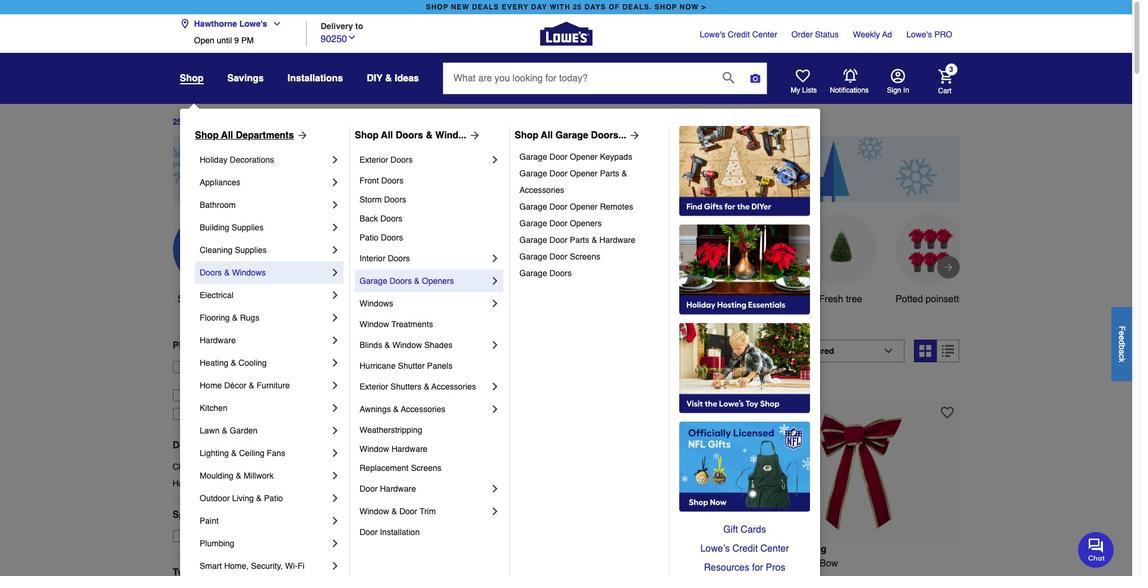 Task type: locate. For each thing, give the bounding box(es) containing it.
doors for front doors
[[382, 176, 404, 186]]

20.62- left multicolor on the right bottom of the page
[[603, 559, 630, 569]]

1 lights from the left
[[433, 573, 458, 577]]

0 horizontal spatial windows
[[232, 268, 266, 278]]

chevron right image for window & door trim
[[489, 506, 501, 518]]

lowe's credit center link
[[680, 540, 811, 559]]

2 lights from the left
[[661, 573, 687, 577]]

every
[[502, 3, 529, 11]]

& inside garage door opener parts & accessories
[[622, 169, 628, 178]]

arrow right image up exterior doors link
[[467, 130, 481, 142]]

1 20.62- from the left
[[396, 559, 423, 569]]

0 horizontal spatial in
[[349, 573, 357, 577]]

parts inside garage door opener parts & accessories
[[600, 169, 620, 178]]

ad
[[883, 30, 893, 39]]

openers
[[570, 219, 602, 228], [422, 277, 454, 286]]

camera image
[[750, 73, 762, 84]]

accessories inside garage door opener parts & accessories
[[520, 186, 565, 195]]

find gifts for the diyer. image
[[680, 126, 811, 216]]

chevron right image for flooring & rugs
[[329, 312, 341, 324]]

1 horizontal spatial 100-
[[556, 559, 575, 569]]

e up d
[[1118, 331, 1128, 336]]

supplies down building supplies link
[[235, 246, 267, 255]]

my lists
[[791, 86, 817, 95]]

>
[[702, 3, 707, 11]]

& down keypads
[[622, 169, 628, 178]]

savings down pm
[[227, 73, 264, 84]]

shop down the 25 days of deals link
[[195, 130, 219, 141]]

doors down garage door screens
[[550, 269, 572, 278]]

installations button
[[288, 68, 343, 89]]

departments up the holiday decorations link
[[236, 130, 294, 141]]

arrow right image up poinsettia
[[943, 262, 955, 273]]

living for patio
[[232, 494, 254, 504]]

& down today
[[261, 375, 267, 384]]

& right lawn
[[222, 426, 228, 436]]

deals right of
[[217, 117, 239, 127]]

0 horizontal spatial lights
[[433, 573, 458, 577]]

1 horizontal spatial pickup
[[232, 363, 257, 372]]

cooling
[[239, 359, 267, 368]]

1 incandescent from the left
[[458, 559, 515, 569]]

string down door installation link
[[405, 573, 430, 577]]

1 count from the left
[[368, 559, 394, 569]]

doors down storm doors
[[381, 214, 403, 224]]

outdoor living & patio
[[200, 494, 283, 504]]

incandescent
[[458, 559, 515, 569], [681, 559, 738, 569]]

kitchen
[[200, 404, 228, 413]]

living up red
[[799, 544, 827, 555]]

1 vertical spatial credit
[[733, 544, 758, 555]]

doors up storm doors
[[382, 176, 404, 186]]

accessories up "weatherstripping" link
[[401, 405, 446, 414]]

plug-
[[517, 559, 540, 569], [556, 573, 578, 577]]

delivery up lawn & garden
[[209, 410, 239, 419]]

doors for back doors
[[381, 214, 403, 224]]

20.62- inside holiday living 100-count 20.62-ft white incandescent plug- in christmas string lights
[[396, 559, 423, 569]]

patio
[[360, 233, 379, 243], [264, 494, 283, 504]]

0 vertical spatial patio
[[360, 233, 379, 243]]

hurricane
[[360, 362, 396, 371]]

all inside button
[[202, 294, 212, 305]]

front doors
[[360, 176, 404, 186]]

hawthorne for hawthorne lowe's
[[194, 19, 237, 29]]

delivery up heating & cooling
[[216, 341, 253, 351]]

weekly ad link
[[853, 29, 893, 40]]

0 horizontal spatial departments
[[173, 441, 231, 451]]

lowe's down > at the right of the page
[[700, 30, 726, 39]]

blinds & window shades link
[[360, 334, 489, 357]]

patio doors link
[[360, 228, 501, 247]]

string inside 100-count 20.62-ft multicolor incandescent plug-in christmas string lights
[[634, 573, 659, 577]]

1 horizontal spatial savings
[[463, 294, 497, 305]]

garage inside garage door opener parts & accessories
[[520, 169, 548, 178]]

shop up garage door opener keypads
[[515, 130, 539, 141]]

0 vertical spatial in
[[436, 346, 447, 363]]

garage door opener keypads
[[520, 152, 633, 162]]

1 100- from the left
[[349, 559, 368, 569]]

window up blinds
[[360, 320, 389, 329]]

garage for garage door openers
[[520, 219, 548, 228]]

living inside holiday living 100-count 20.62-ft white incandescent plug- in christmas string lights
[[386, 544, 414, 555]]

2 horizontal spatial arrow right image
[[943, 262, 955, 273]]

door up garage door screens
[[550, 235, 568, 245]]

0 vertical spatial accessories
[[520, 186, 565, 195]]

lowe's home improvement account image
[[891, 69, 905, 83]]

0 horizontal spatial count
[[368, 559, 394, 569]]

1 horizontal spatial plug-
[[556, 573, 578, 577]]

1 vertical spatial deals
[[215, 294, 239, 305]]

doors up garage doors & openers at the top left of the page
[[388, 254, 410, 263]]

exterior doors link
[[360, 149, 489, 171]]

hardware down replacement screens
[[380, 485, 416, 494]]

5013254527 element
[[762, 380, 818, 392]]

1 horizontal spatial string
[[634, 573, 659, 577]]

arrow right image up the holiday decorations link
[[294, 130, 308, 142]]

0 horizontal spatial living
[[232, 494, 254, 504]]

1 horizontal spatial windows
[[360, 299, 394, 309]]

0 horizontal spatial 25
[[173, 117, 182, 127]]

2 exterior from the top
[[360, 382, 388, 392]]

lights down door installation link
[[433, 573, 458, 577]]

0 vertical spatial supplies
[[232, 223, 264, 233]]

with
[[550, 3, 571, 11]]

3 opener from the top
[[570, 202, 598, 212]]

shop all garage doors...
[[515, 130, 627, 141]]

holiday inside holiday living 8.5-in w red bow
[[762, 544, 796, 555]]

center left order
[[753, 30, 778, 39]]

center up 8.5-
[[761, 544, 789, 555]]

shop all deals button
[[173, 214, 244, 307]]

1 ft from the left
[[423, 559, 429, 569]]

garage inside 'link'
[[556, 130, 589, 141]]

pro
[[935, 30, 953, 39]]

flooring & rugs link
[[200, 307, 329, 329]]

c
[[1118, 354, 1128, 358]]

screens down window hardware link
[[411, 464, 442, 473]]

wi-
[[285, 562, 298, 571]]

1 vertical spatial pickup
[[232, 363, 257, 372]]

hawthorne
[[194, 19, 237, 29], [191, 375, 231, 384]]

millwork
[[244, 472, 274, 481]]

doors down the "shop all doors & wind..." on the left of page
[[391, 155, 413, 165]]

door up garage door openers
[[550, 202, 568, 212]]

storm doors
[[360, 195, 407, 205]]

1 horizontal spatial departments
[[236, 130, 294, 141]]

departments down lawn
[[173, 441, 231, 451]]

notifications
[[830, 86, 869, 95]]

2 vertical spatial opener
[[570, 202, 598, 212]]

in inside holiday living 100-count 20.62-ft white incandescent plug- in christmas string lights
[[349, 573, 357, 577]]

exterior down hurricane
[[360, 382, 388, 392]]

hawthorne inside button
[[194, 19, 237, 29]]

0 vertical spatial 25
[[573, 3, 582, 11]]

awnings
[[360, 405, 391, 414]]

heart outline image
[[942, 407, 955, 420]]

parts down keypads
[[600, 169, 620, 178]]

parts up garage door screens link
[[570, 235, 590, 245]]

25
[[573, 3, 582, 11], [173, 117, 182, 127]]

screens up garage doors link
[[570, 252, 601, 262]]

arrow right image inside shop all doors & wind... link
[[467, 130, 481, 142]]

1 opener from the top
[[570, 152, 598, 162]]

0 horizontal spatial compare
[[371, 381, 405, 390]]

2 horizontal spatial living
[[799, 544, 827, 555]]

1 vertical spatial center
[[761, 544, 789, 555]]

center for lowe's credit center
[[753, 30, 778, 39]]

center inside "link"
[[753, 30, 778, 39]]

back
[[360, 214, 378, 224]]

& down hanukkah decorations link
[[256, 494, 262, 504]]

decorations for hanukkah decorations
[[213, 479, 257, 489]]

all
[[221, 130, 233, 141], [381, 130, 393, 141], [541, 130, 553, 141], [202, 294, 212, 305]]

1 horizontal spatial parts
[[600, 169, 620, 178]]

door down garage door opener remotes
[[550, 219, 568, 228]]

credit up resources for pros 'link'
[[733, 544, 758, 555]]

f e e d b a c k
[[1118, 326, 1128, 363]]

accessories up garage door openers
[[520, 186, 565, 195]]

0 vertical spatial credit
[[728, 30, 750, 39]]

1 shop from the left
[[195, 130, 219, 141]]

accessories
[[520, 186, 565, 195], [432, 382, 476, 392], [401, 405, 446, 414]]

building supplies
[[200, 223, 264, 233]]

chevron right image for moulding & millwork
[[329, 470, 341, 482]]

list view image
[[943, 345, 955, 357]]

0 vertical spatial hawthorne
[[194, 19, 237, 29]]

holiday hosting essentials. image
[[680, 225, 811, 315]]

credit inside "link"
[[728, 30, 750, 39]]

ft down door installation link
[[423, 559, 429, 569]]

shop left now
[[655, 3, 678, 11]]

credit for lowe's
[[728, 30, 750, 39]]

door left the trim
[[400, 507, 418, 517]]

compare
[[371, 381, 405, 390], [783, 381, 818, 390]]

doors up exterior doors link
[[396, 130, 423, 141]]

lighting & ceiling fans link
[[200, 442, 329, 465]]

shutters
[[391, 382, 422, 392]]

hawthorne up open until 9 pm
[[194, 19, 237, 29]]

credit
[[728, 30, 750, 39], [733, 544, 758, 555]]

shop inside 'link'
[[515, 130, 539, 141]]

doors up the led
[[390, 277, 412, 286]]

shop down open
[[180, 73, 204, 84]]

1 horizontal spatial ft
[[630, 559, 635, 569]]

100-count 20.62-ft multicolor incandescent plug-in christmas string lights link
[[556, 544, 754, 577]]

1 horizontal spatial compare
[[783, 381, 818, 390]]

shop
[[195, 130, 219, 141], [355, 130, 379, 141], [515, 130, 539, 141]]

0 vertical spatial parts
[[600, 169, 620, 178]]

chevron down image
[[347, 32, 357, 42]]

holiday for holiday living 8.5-in w red bow
[[762, 544, 796, 555]]

2 incandescent from the left
[[681, 559, 738, 569]]

0 horizontal spatial 100-
[[349, 559, 368, 569]]

hardware
[[600, 235, 636, 245], [200, 336, 236, 346], [392, 445, 428, 454], [380, 485, 416, 494]]

1 vertical spatial 25
[[173, 117, 182, 127]]

& left rugs
[[232, 313, 238, 323]]

2 count from the left
[[575, 559, 600, 569]]

25 days of deals link
[[173, 117, 239, 127]]

0 vertical spatial windows
[[232, 268, 266, 278]]

shop inside "shop all deals" button
[[177, 294, 200, 305]]

shop for shop all deals
[[177, 294, 200, 305]]

lowe's inside button
[[233, 375, 259, 384]]

accessories down panels
[[432, 382, 476, 392]]

until
[[217, 36, 232, 45]]

chevron right image for cleaning supplies
[[329, 244, 341, 256]]

1 horizontal spatial shop
[[655, 3, 678, 11]]

decoration
[[638, 309, 683, 319]]

arrow right image
[[294, 130, 308, 142], [467, 130, 481, 142], [943, 262, 955, 273]]

2 100- from the left
[[556, 559, 575, 569]]

all up flooring on the bottom left of the page
[[202, 294, 212, 305]]

1 horizontal spatial savings button
[[444, 214, 515, 307]]

cleaning supplies link
[[200, 239, 329, 262]]

door for garage door opener parts & accessories
[[550, 169, 568, 178]]

diy & ideas button
[[367, 68, 419, 89]]

1 vertical spatial opener
[[570, 169, 598, 178]]

garage for garage doors & openers
[[360, 277, 388, 286]]

0 vertical spatial plug-
[[517, 559, 540, 569]]

1 horizontal spatial lights
[[661, 573, 687, 577]]

0 vertical spatial pickup
[[173, 341, 204, 351]]

garage for garage door opener keypads
[[520, 152, 548, 162]]

2 compare from the left
[[783, 381, 818, 390]]

chevron right image for garage doors & openers
[[489, 275, 501, 287]]

white button
[[715, 214, 786, 307]]

shop left new
[[426, 3, 449, 11]]

exterior shutters & accessories link
[[360, 376, 489, 398]]

0 horizontal spatial openers
[[422, 277, 454, 286]]

1 vertical spatial in
[[778, 559, 786, 569]]

chevron right image for bathroom
[[329, 199, 341, 211]]

2 shop from the left
[[355, 130, 379, 141]]

shop all doors & wind...
[[355, 130, 467, 141]]

window up door installation
[[360, 507, 389, 517]]

2 string from the left
[[634, 573, 659, 577]]

1 horizontal spatial white
[[739, 294, 763, 305]]

1 horizontal spatial christmas
[[360, 573, 403, 577]]

100- inside holiday living 100-count 20.62-ft white incandescent plug- in christmas string lights
[[349, 559, 368, 569]]

chevron right image for blinds & window shades
[[489, 340, 501, 351]]

exterior for exterior doors
[[360, 155, 388, 165]]

1 exterior from the top
[[360, 155, 388, 165]]

door installation link
[[360, 523, 501, 542]]

198 products in holiday decorations
[[349, 346, 589, 363]]

a
[[1118, 350, 1128, 354]]

2 vertical spatial accessories
[[401, 405, 446, 414]]

1 compare from the left
[[371, 381, 405, 390]]

lowe's inside button
[[239, 19, 267, 29]]

of
[[207, 117, 214, 127]]

windows down cleaning supplies link
[[232, 268, 266, 278]]

electrical
[[200, 291, 234, 300]]

door inside garage door opener parts & accessories
[[550, 169, 568, 178]]

hawthorne for hawthorne lowe's & nearby stores
[[191, 375, 231, 384]]

0 horizontal spatial white
[[431, 559, 456, 569]]

1 horizontal spatial living
[[386, 544, 414, 555]]

1 vertical spatial savings
[[463, 294, 497, 305]]

status
[[816, 30, 839, 39]]

shop button
[[180, 73, 204, 84]]

0 vertical spatial savings button
[[227, 68, 264, 89]]

sign in
[[888, 86, 910, 95]]

&
[[385, 73, 392, 84], [426, 130, 433, 141], [622, 169, 628, 178], [592, 235, 597, 245], [224, 268, 230, 278], [414, 277, 420, 286], [232, 313, 238, 323], [207, 341, 213, 351], [385, 341, 390, 350], [231, 359, 236, 368], [261, 375, 267, 384], [249, 381, 254, 391], [424, 382, 430, 392], [393, 405, 399, 414], [222, 426, 228, 436], [231, 449, 237, 458], [236, 472, 241, 481], [256, 494, 262, 504], [392, 507, 397, 517]]

lowe's up pm
[[239, 19, 267, 29]]

interior
[[360, 254, 386, 263]]

0 horizontal spatial shop
[[426, 3, 449, 11]]

1 horizontal spatial incandescent
[[681, 559, 738, 569]]

garage for garage door opener remotes
[[520, 202, 548, 212]]

openers down 'interior doors' link
[[422, 277, 454, 286]]

all for deals
[[202, 294, 212, 305]]

0 horizontal spatial shop
[[195, 130, 219, 141]]

lights down multicolor on the right bottom of the page
[[661, 573, 687, 577]]

living
[[232, 494, 254, 504], [386, 544, 414, 555], [799, 544, 827, 555]]

deals inside "shop all deals" button
[[215, 294, 239, 305]]

patio up the paint link
[[264, 494, 283, 504]]

0 horizontal spatial 20.62-
[[396, 559, 423, 569]]

0 vertical spatial screens
[[570, 252, 601, 262]]

weatherstripping
[[360, 426, 423, 435]]

& inside button
[[261, 375, 267, 384]]

pros
[[766, 563, 786, 574]]

1 horizontal spatial in
[[578, 573, 586, 577]]

string down multicolor on the right bottom of the page
[[634, 573, 659, 577]]

in inside 100-count 20.62-ft multicolor incandescent plug-in christmas string lights
[[578, 573, 586, 577]]

garage door screens
[[520, 252, 601, 262]]

exterior for exterior shutters & accessories
[[360, 382, 388, 392]]

1 vertical spatial hawthorne
[[191, 375, 231, 384]]

window & door trim
[[360, 507, 438, 517]]

all inside 'link'
[[541, 130, 553, 141]]

shop up exterior doors
[[355, 130, 379, 141]]

lowe's inside "link"
[[700, 30, 726, 39]]

chevron right image
[[329, 199, 341, 211], [329, 222, 341, 234], [489, 253, 501, 265], [489, 298, 501, 310], [329, 335, 341, 347], [489, 340, 501, 351], [329, 357, 341, 369], [489, 381, 501, 393], [329, 403, 341, 414], [329, 470, 341, 482], [489, 483, 501, 495], [489, 506, 501, 518], [329, 516, 341, 527], [329, 561, 341, 573]]

2 horizontal spatial in
[[904, 86, 910, 95]]

opener inside garage door opener parts & accessories
[[570, 169, 598, 178]]

doors
[[396, 130, 423, 141], [391, 155, 413, 165], [382, 176, 404, 186], [384, 195, 407, 205], [381, 214, 403, 224], [381, 233, 403, 243], [388, 254, 410, 263], [200, 268, 222, 278], [550, 269, 572, 278], [390, 277, 412, 286]]

1 string from the left
[[405, 573, 430, 577]]

opener up garage door openers link
[[570, 202, 598, 212]]

compare inside 1001813120 element
[[371, 381, 405, 390]]

0 horizontal spatial ft
[[423, 559, 429, 569]]

garage door parts & hardware
[[520, 235, 636, 245]]

1 vertical spatial openers
[[422, 277, 454, 286]]

all for garage
[[541, 130, 553, 141]]

25 left days
[[173, 117, 182, 127]]

0 vertical spatial delivery
[[321, 21, 353, 31]]

25 days of deals
[[173, 117, 239, 127]]

chevron right image for door hardware
[[489, 483, 501, 495]]

25 right with
[[573, 3, 582, 11]]

potted poinsettia button
[[896, 214, 967, 307]]

0 vertical spatial exterior
[[360, 155, 388, 165]]

shades
[[425, 341, 453, 350]]

0 horizontal spatial plug-
[[517, 559, 540, 569]]

1 vertical spatial parts
[[570, 235, 590, 245]]

supplies
[[232, 223, 264, 233], [235, 246, 267, 255]]

0 horizontal spatial incandescent
[[458, 559, 515, 569]]

0 horizontal spatial screens
[[411, 464, 442, 473]]

2 ft from the left
[[630, 559, 635, 569]]

& up heating
[[207, 341, 213, 351]]

None search field
[[443, 62, 768, 105]]

hawthorne inside button
[[191, 375, 231, 384]]

2 horizontal spatial shop
[[515, 130, 539, 141]]

1 horizontal spatial arrow right image
[[467, 130, 481, 142]]

gift cards link
[[680, 521, 811, 540]]

supplies for cleaning supplies
[[235, 246, 267, 255]]

doors...
[[591, 130, 627, 141]]

doors down "back doors"
[[381, 233, 403, 243]]

living down hanukkah decorations link
[[232, 494, 254, 504]]

living inside holiday living 8.5-in w red bow
[[799, 544, 827, 555]]

1 horizontal spatial 20.62-
[[603, 559, 630, 569]]

credit for lowe's
[[733, 544, 758, 555]]

& up garage door screens link
[[592, 235, 597, 245]]

window
[[360, 320, 389, 329], [393, 341, 422, 350], [360, 445, 389, 454], [360, 507, 389, 517]]

door down garage door opener keypads
[[550, 169, 568, 178]]

1 vertical spatial plug-
[[556, 573, 578, 577]]

screens
[[570, 252, 601, 262], [411, 464, 442, 473]]

2 20.62- from the left
[[603, 559, 630, 569]]

opener for remotes
[[570, 202, 598, 212]]

3 shop from the left
[[515, 130, 539, 141]]

living down installation
[[386, 544, 414, 555]]

lowe's home improvement notification center image
[[844, 69, 858, 83]]

chevron right image for lighting & ceiling fans
[[329, 448, 341, 460]]

0 vertical spatial white
[[739, 294, 763, 305]]

0 vertical spatial openers
[[570, 219, 602, 228]]

1 vertical spatial supplies
[[235, 246, 267, 255]]

all up garage door opener keypads
[[541, 130, 553, 141]]

0 horizontal spatial pickup
[[173, 341, 204, 351]]

order status link
[[792, 29, 839, 40]]

pickup up free
[[173, 341, 204, 351]]

1 horizontal spatial count
[[575, 559, 600, 569]]

exterior
[[360, 155, 388, 165], [360, 382, 388, 392]]

shop left electrical
[[177, 294, 200, 305]]

garage doors & openers
[[360, 277, 454, 286]]

e up b
[[1118, 336, 1128, 340]]

supplies up cleaning supplies
[[232, 223, 264, 233]]

on sale
[[194, 532, 224, 542]]

0 vertical spatial savings
[[227, 73, 264, 84]]

& right blinds
[[385, 341, 390, 350]]

0 vertical spatial deals
[[217, 117, 239, 127]]

patio down back
[[360, 233, 379, 243]]

on
[[194, 532, 205, 542]]

in inside holiday living 8.5-in w red bow
[[778, 559, 786, 569]]

1 e from the top
[[1118, 331, 1128, 336]]

doors inside "link"
[[382, 176, 404, 186]]

holiday inside holiday living 100-count 20.62-ft white incandescent plug- in christmas string lights
[[349, 544, 384, 555]]

compare inside 5013254527 element
[[783, 381, 818, 390]]

hardware down garage door openers link
[[600, 235, 636, 245]]

credit up search image
[[728, 30, 750, 39]]

opener down shop all garage doors... 'link'
[[570, 152, 598, 162]]

arrow right image inside the shop all departments link
[[294, 130, 308, 142]]

windows up window treatments in the left of the page
[[360, 299, 394, 309]]

door up 'garage doors'
[[550, 252, 568, 262]]

1 vertical spatial shop
[[177, 294, 200, 305]]

opener down garage door opener keypads link
[[570, 169, 598, 178]]

holiday living 100-count 20.62-ft white incandescent plug- in christmas string lights
[[349, 544, 540, 577]]

openers up garage door parts & hardware link
[[570, 219, 602, 228]]

2 opener from the top
[[570, 169, 598, 178]]

hardware down flooring on the bottom left of the page
[[200, 336, 236, 346]]

1 horizontal spatial shop
[[355, 130, 379, 141]]

chevron right image
[[329, 154, 341, 166], [489, 154, 501, 166], [329, 177, 341, 189], [329, 244, 341, 256], [329, 267, 341, 279], [489, 275, 501, 287], [329, 290, 341, 302], [329, 312, 341, 324], [329, 380, 341, 392], [489, 404, 501, 416], [329, 425, 341, 437], [329, 448, 341, 460], [329, 493, 341, 505], [329, 538, 341, 550]]

0 vertical spatial center
[[753, 30, 778, 39]]

multicolor
[[638, 559, 678, 569]]

count inside 100-count 20.62-ft multicolor incandescent plug-in christmas string lights
[[575, 559, 600, 569]]

1 vertical spatial patio
[[264, 494, 283, 504]]

shop all garage doors... link
[[515, 128, 641, 143]]

bathroom link
[[200, 194, 329, 216]]

1 horizontal spatial patio
[[360, 233, 379, 243]]

holiday for holiday decorations
[[200, 155, 228, 165]]

chat invite button image
[[1079, 532, 1115, 569]]

garage
[[556, 130, 589, 141], [520, 152, 548, 162], [520, 169, 548, 178], [520, 202, 548, 212], [520, 219, 548, 228], [520, 235, 548, 245], [520, 252, 548, 262], [520, 269, 548, 278], [360, 277, 388, 286]]

grid view image
[[920, 345, 932, 357]]

outdoor living & patio link
[[200, 488, 329, 510]]

compare for 1001813120 element
[[371, 381, 405, 390]]

deals up flooring & rugs
[[215, 294, 239, 305]]

0 horizontal spatial patio
[[264, 494, 283, 504]]

garage door opener remotes
[[520, 202, 634, 212]]

supplies for building supplies
[[232, 223, 264, 233]]

0 horizontal spatial string
[[405, 573, 430, 577]]

hawthorne down 'store'
[[191, 375, 231, 384]]

1 horizontal spatial openers
[[570, 219, 602, 228]]



Task type: vqa. For each thing, say whether or not it's contained in the screenshot.
On at the left of page
yes



Task type: describe. For each thing, give the bounding box(es) containing it.
weekly
[[853, 30, 881, 39]]

chevron right image for holiday decorations
[[329, 154, 341, 166]]

arrow right image for shop all doors & wind...
[[467, 130, 481, 142]]

1 vertical spatial delivery
[[216, 341, 253, 351]]

special offers button
[[173, 500, 330, 531]]

front
[[360, 176, 379, 186]]

door for garage door screens
[[550, 252, 568, 262]]

0 horizontal spatial savings button
[[227, 68, 264, 89]]

cleaning
[[200, 246, 233, 255]]

doors for storm doors
[[384, 195, 407, 205]]

lowe's home improvement lists image
[[796, 69, 810, 83]]

building
[[200, 223, 229, 233]]

lowe's pro link
[[907, 29, 953, 40]]

shop for shop all doors & wind...
[[355, 130, 379, 141]]

decorations for christmas decorations
[[213, 463, 257, 472]]

christmas inside 100-count 20.62-ft multicolor incandescent plug-in christmas string lights
[[588, 573, 631, 577]]

door for garage door opener keypads
[[550, 152, 568, 162]]

1001813120 element
[[349, 380, 405, 392]]

free store pickup today at:
[[191, 363, 293, 372]]

visit the lowe's toy shop. image
[[680, 324, 811, 414]]

moulding & millwork link
[[200, 465, 329, 488]]

doors for interior doors
[[388, 254, 410, 263]]

doors for patio doors
[[381, 233, 403, 243]]

chevron right image for appliances
[[329, 177, 341, 189]]

lights inside holiday living 100-count 20.62-ft white incandescent plug- in christmas string lights
[[433, 573, 458, 577]]

resources
[[704, 563, 750, 574]]

shop for shop all garage doors...
[[515, 130, 539, 141]]

string inside holiday living 100-count 20.62-ft white incandescent plug- in christmas string lights
[[405, 573, 430, 577]]

lighting
[[200, 449, 229, 458]]

1 shop from the left
[[426, 3, 449, 11]]

search image
[[723, 72, 735, 84]]

2 vertical spatial delivery
[[209, 410, 239, 419]]

location image
[[180, 19, 189, 29]]

& right décor
[[249, 381, 254, 391]]

poinsettia
[[926, 294, 967, 305]]

panels
[[427, 362, 453, 371]]

doors for exterior doors
[[391, 155, 413, 165]]

ft inside 100-count 20.62-ft multicolor incandescent plug-in christmas string lights
[[630, 559, 635, 569]]

replacement screens link
[[360, 459, 501, 478]]

& up door installation
[[392, 507, 397, 517]]

chevron right image for plumbing
[[329, 538, 341, 550]]

smart home, security, wi-fi link
[[200, 555, 329, 577]]

chevron right image for building supplies
[[329, 222, 341, 234]]

nearby
[[269, 375, 294, 384]]

lowe's home improvement cart image
[[939, 69, 953, 84]]

1 horizontal spatial screens
[[570, 252, 601, 262]]

wind...
[[436, 130, 467, 141]]

f
[[1118, 326, 1128, 331]]

doors for garage doors & openers
[[390, 277, 412, 286]]

bathroom
[[200, 200, 236, 210]]

& right the shutters on the left of the page
[[424, 382, 430, 392]]

holiday living 8.5-in w red bow
[[762, 544, 839, 569]]

order
[[792, 30, 813, 39]]

window hardware
[[360, 445, 428, 454]]

hanukkah decorations link
[[173, 478, 330, 490]]

store
[[210, 363, 230, 372]]

compare for 5013254527 element
[[783, 381, 818, 390]]

0 vertical spatial departments
[[236, 130, 294, 141]]

rugs
[[240, 313, 260, 323]]

holiday decorations
[[200, 155, 274, 165]]

shop for shop all departments
[[195, 130, 219, 141]]

replacement screens
[[360, 464, 442, 473]]

hardware up replacement screens
[[392, 445, 428, 454]]

shop new deals every day with 25 days of deals. shop now > link
[[424, 0, 709, 14]]

chevron right image for heating & cooling
[[329, 357, 341, 369]]

chevron right image for hardware
[[329, 335, 341, 347]]

new
[[451, 3, 470, 11]]

opener for keypads
[[570, 152, 598, 162]]

garage for garage doors
[[520, 269, 548, 278]]

center for lowe's credit center
[[761, 544, 789, 555]]

sale
[[208, 532, 224, 542]]

shop for shop
[[180, 73, 204, 84]]

2 shop from the left
[[655, 3, 678, 11]]

hardware link
[[200, 329, 329, 352]]

day
[[531, 3, 548, 11]]

lowe's credit center
[[701, 544, 789, 555]]

living for count
[[386, 544, 414, 555]]

in inside button
[[904, 86, 910, 95]]

opener for parts
[[570, 169, 598, 178]]

installations
[[288, 73, 343, 84]]

garage door openers link
[[520, 215, 661, 232]]

outdoor
[[200, 494, 230, 504]]

door for garage door openers
[[550, 219, 568, 228]]

shop all departments link
[[195, 128, 308, 143]]

window for treatments
[[360, 320, 389, 329]]

departments element
[[173, 440, 330, 452]]

window for &
[[360, 507, 389, 517]]

door for garage door parts & hardware
[[550, 235, 568, 245]]

cart
[[939, 87, 952, 95]]

ft inside holiday living 100-count 20.62-ft white incandescent plug- in christmas string lights
[[423, 559, 429, 569]]

1 vertical spatial windows
[[360, 299, 394, 309]]

chevron down image
[[267, 19, 282, 29]]

cleaning supplies
[[200, 246, 267, 255]]

chevron right image for outdoor living & patio
[[329, 493, 341, 505]]

garage for garage door parts & hardware
[[520, 235, 548, 245]]

living for in
[[799, 544, 827, 555]]

& left wind...
[[426, 130, 433, 141]]

chevron right image for exterior doors
[[489, 154, 501, 166]]

hanukkah decorations
[[173, 479, 257, 489]]

1 vertical spatial accessories
[[432, 382, 476, 392]]

chevron right image for exterior shutters & accessories
[[489, 381, 501, 393]]

chevron right image for home décor & furniture
[[329, 380, 341, 392]]

diy & ideas
[[367, 73, 419, 84]]

lowe's
[[701, 544, 730, 555]]

installation
[[380, 528, 420, 538]]

chevron right image for lawn & garden
[[329, 425, 341, 437]]

plumbing
[[200, 539, 235, 549]]

my lists link
[[791, 69, 817, 95]]

all for departments
[[221, 130, 233, 141]]

white inside button
[[739, 294, 763, 305]]

1 vertical spatial screens
[[411, 464, 442, 473]]

incandescent inside holiday living 100-count 20.62-ft white incandescent plug- in christmas string lights
[[458, 559, 515, 569]]

1 horizontal spatial 25
[[573, 3, 582, 11]]

christmas inside holiday living 100-count 20.62-ft white incandescent plug- in christmas string lights
[[360, 573, 403, 577]]

100-count 20.62-ft multicolor incandescent plug-in christmas string lights
[[556, 559, 738, 577]]

count inside holiday living 100-count 20.62-ft white incandescent plug- in christmas string lights
[[368, 559, 394, 569]]

pickup & delivery
[[173, 341, 253, 351]]

white inside holiday living 100-count 20.62-ft white incandescent plug- in christmas string lights
[[431, 559, 456, 569]]

offers
[[209, 510, 237, 521]]

flooring & rugs
[[200, 313, 260, 323]]

chevron right image for doors & windows
[[329, 267, 341, 279]]

& right awnings
[[393, 405, 399, 414]]

all for doors
[[381, 130, 393, 141]]

& left the millwork
[[236, 472, 241, 481]]

& inside "button"
[[385, 73, 392, 84]]

0 horizontal spatial in
[[436, 346, 447, 363]]

& left ceiling
[[231, 449, 237, 458]]

patio doors
[[360, 233, 403, 243]]

savings inside button
[[463, 294, 497, 305]]

weekly ad
[[853, 30, 893, 39]]

1 vertical spatial savings button
[[444, 214, 515, 307]]

20.62- inside 100-count 20.62-ft multicolor incandescent plug-in christmas string lights
[[603, 559, 630, 569]]

door hardware
[[360, 485, 416, 494]]

doors down cleaning
[[200, 268, 222, 278]]

shop new deals every day with 25 days of deals. shop now >
[[426, 3, 707, 11]]

garage for garage door opener parts & accessories
[[520, 169, 548, 178]]

1 vertical spatial departments
[[173, 441, 231, 451]]

days
[[585, 3, 606, 11]]

fresh tree
[[819, 294, 863, 305]]

chevron right image for paint
[[329, 516, 341, 527]]

red
[[800, 559, 818, 569]]

appliances
[[200, 178, 241, 187]]

order status
[[792, 30, 839, 39]]

0 horizontal spatial parts
[[570, 235, 590, 245]]

fast delivery
[[191, 410, 239, 419]]

chevron right image for windows
[[489, 298, 501, 310]]

my
[[791, 86, 801, 95]]

chevron right image for smart home, security, wi-fi
[[329, 561, 341, 573]]

lights inside 100-count 20.62-ft multicolor incandescent plug-in christmas string lights
[[661, 573, 687, 577]]

100- inside 100-count 20.62-ft multicolor incandescent plug-in christmas string lights
[[556, 559, 575, 569]]

decorations for holiday decorations
[[230, 155, 274, 165]]

chevron right image for electrical
[[329, 290, 341, 302]]

to
[[356, 21, 363, 31]]

heart outline image
[[735, 407, 748, 420]]

officially licensed n f l gifts. shop now. image
[[680, 422, 811, 513]]

garage for garage door screens
[[520, 252, 548, 262]]

paint
[[200, 517, 219, 526]]

2 e from the top
[[1118, 336, 1128, 340]]

garage door opener parts & accessories
[[520, 169, 630, 195]]

holiday for holiday living 100-count 20.62-ft white incandescent plug- in christmas string lights
[[349, 544, 384, 555]]

lowe's left pro
[[907, 30, 933, 39]]

blinds
[[360, 341, 382, 350]]

& right 'store'
[[231, 359, 236, 368]]

door left installation
[[360, 528, 378, 538]]

chevron right image for interior doors
[[489, 253, 501, 265]]

deals
[[472, 3, 499, 11]]

chevron right image for kitchen
[[329, 403, 341, 414]]

shop all deals
[[177, 294, 239, 305]]

& inside "link"
[[232, 313, 238, 323]]

lists
[[803, 86, 817, 95]]

90250 button
[[321, 31, 357, 46]]

lowe's home improvement logo image
[[540, 7, 593, 60]]

0 horizontal spatial christmas
[[173, 463, 210, 472]]

interior doors
[[360, 254, 410, 263]]

hanging
[[643, 294, 678, 305]]

potted poinsettia
[[896, 294, 967, 305]]

lowe's pro
[[907, 30, 953, 39]]

heating & cooling
[[200, 359, 267, 368]]

door down replacement
[[360, 485, 378, 494]]

treatments
[[392, 320, 433, 329]]

& down cleaning supplies
[[224, 268, 230, 278]]

appliances link
[[200, 171, 329, 194]]

today
[[259, 363, 282, 372]]

3
[[950, 66, 954, 74]]

doors for garage doors
[[550, 269, 572, 278]]

shop all departments
[[195, 130, 294, 141]]

door installation
[[360, 528, 420, 538]]

arrow right image for shop all departments
[[294, 130, 308, 142]]

free
[[191, 363, 208, 372]]

window hardware link
[[360, 440, 501, 459]]

chevron right image for awnings & accessories
[[489, 404, 501, 416]]

0 horizontal spatial savings
[[227, 73, 264, 84]]

door for garage door opener remotes
[[550, 202, 568, 212]]

25 days of deals. shop new deals every day. while supplies last. image
[[173, 137, 960, 202]]

plug- inside holiday living 100-count 20.62-ft white incandescent plug- in christmas string lights
[[517, 559, 540, 569]]

plug- inside 100-count 20.62-ft multicolor incandescent plug-in christmas string lights
[[556, 573, 578, 577]]

9
[[234, 36, 239, 45]]

potted
[[896, 294, 924, 305]]

moulding & millwork
[[200, 472, 274, 481]]

& down 'interior doors' link
[[414, 277, 420, 286]]

window up hurricane shutter panels
[[393, 341, 422, 350]]

holiday decorations link
[[200, 149, 329, 171]]

incandescent inside 100-count 20.62-ft multicolor incandescent plug-in christmas string lights
[[681, 559, 738, 569]]

window for hardware
[[360, 445, 389, 454]]

delivery to
[[321, 21, 363, 31]]

Search Query text field
[[444, 63, 714, 94]]

arrow right image
[[627, 130, 641, 142]]



